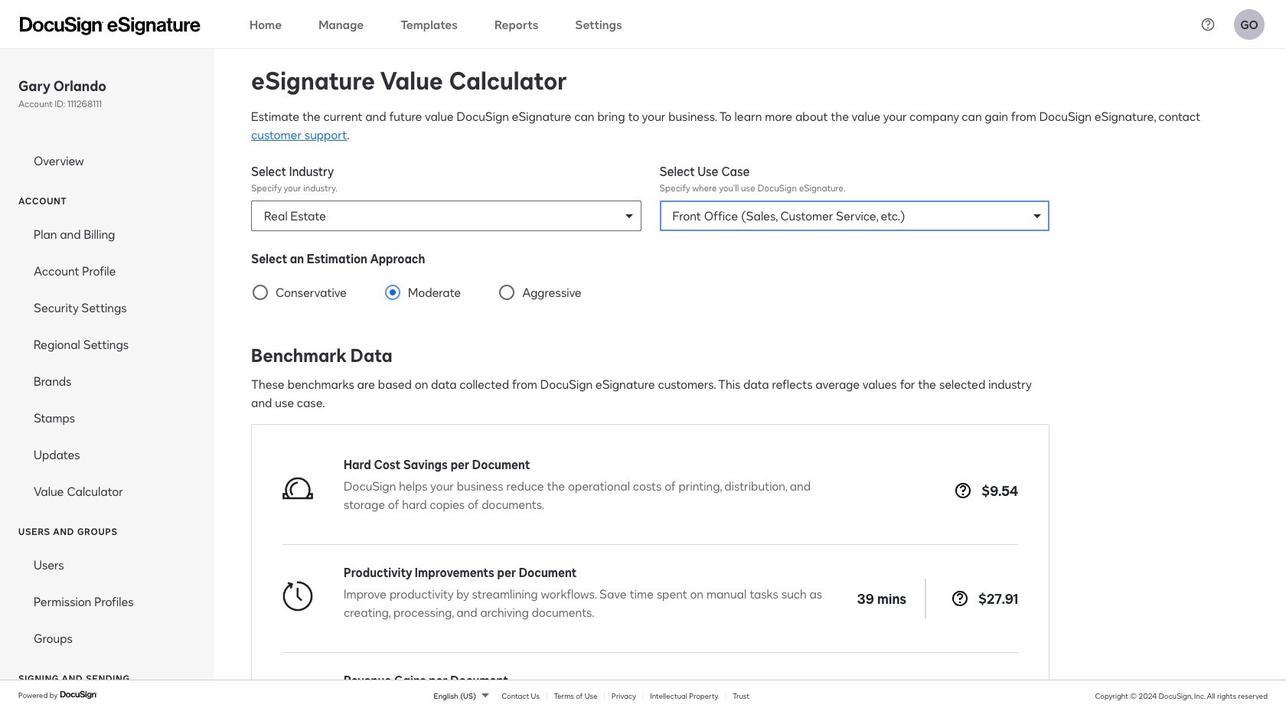 Task type: locate. For each thing, give the bounding box(es) containing it.
account element
[[0, 216, 214, 510]]

hard cost savings per document image
[[283, 473, 313, 504]]



Task type: describe. For each thing, give the bounding box(es) containing it.
docusign image
[[60, 689, 98, 702]]

productivity improvements per document image
[[283, 581, 313, 612]]

users and groups element
[[0, 547, 214, 657]]

docusign agreement cloud ux image
[[20, 16, 201, 35]]



Task type: vqa. For each thing, say whether or not it's contained in the screenshot.
Productivity Improvements per Document icon
yes



